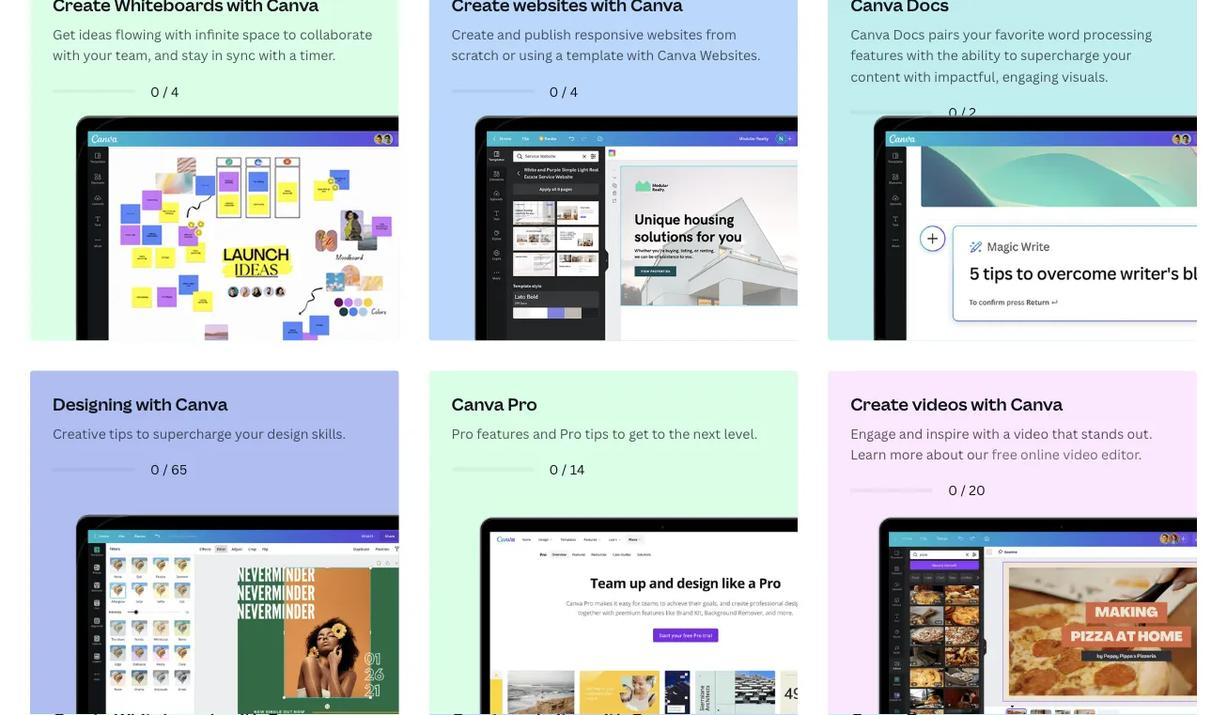 Task type: describe. For each thing, give the bounding box(es) containing it.
your inside 'get ideas flowing with infinite space to collaborate with your team, and stay in sync with a timer.'
[[83, 47, 112, 65]]

free online video editor .
[[992, 446, 1142, 464]]

0 for engage and inspire with a video that stands out. learn more about our
[[948, 482, 958, 500]]

using
[[519, 47, 553, 65]]

and inside create and publish responsive websites from scratch or using a template with canva websites.
[[497, 26, 521, 43]]

with up stay
[[165, 26, 192, 43]]

tutorials pro image
[[429, 371, 798, 715]]

features inside canva docs pairs your favorite word processing features with the ability to supercharge your content with impactful, engaging visuals.
[[851, 47, 904, 65]]

designing with canva creative tips to supercharge your design skills.
[[53, 393, 346, 443]]

engage
[[851, 425, 896, 443]]

pairs
[[928, 26, 960, 43]]

designing
[[53, 393, 132, 416]]

tutorials designing image
[[30, 513, 399, 715]]

free
[[992, 446, 1018, 464]]

flowing
[[115, 26, 161, 43]]

tips inside canva pro pro features and pro tips to get to the next level.
[[585, 425, 609, 443]]

content
[[851, 68, 901, 86]]

the inside canva pro pro features and pro tips to get to the next level.
[[669, 425, 690, 443]]

stands
[[1082, 425, 1124, 443]]

2 horizontal spatial pro
[[560, 425, 582, 443]]

a inside engage and inspire with a video that stands out. learn more about our
[[1003, 425, 1011, 443]]

from
[[706, 26, 737, 43]]

tutorials whiteboards image
[[30, 114, 399, 341]]

create and publish responsive websites from scratch or using a template with canva websites.
[[452, 26, 761, 65]]

features inside canva pro pro features and pro tips to get to the next level.
[[477, 425, 530, 443]]

a inside create and publish responsive websites from scratch or using a template with canva websites.
[[556, 47, 563, 65]]

canva inside canva pro pro features and pro tips to get to the next level.
[[452, 393, 504, 416]]

0 / 4 for team,
[[150, 83, 179, 101]]

more
[[890, 446, 923, 464]]

ideas
[[79, 26, 112, 43]]

to right "get"
[[652, 425, 666, 443]]

responsive
[[575, 26, 644, 43]]

canva inside canva docs pairs your favorite word processing features with the ability to supercharge your content with impactful, engaging visuals.
[[851, 26, 890, 43]]

with down get
[[53, 47, 80, 65]]

docs
[[893, 26, 925, 43]]

video inside engage and inspire with a video that stands out. learn more about our
[[1014, 425, 1049, 443]]

videos
[[912, 393, 968, 416]]

to inside 'get ideas flowing with infinite space to collaborate with your team, and stay in sync with a timer.'
[[283, 26, 297, 43]]

0 for get ideas flowing with infinite space to collaborate with your team, and stay in sync with a timer.
[[150, 83, 160, 101]]

favorite
[[995, 26, 1045, 43]]

1 vertical spatial video
[[1063, 446, 1098, 464]]

engaging
[[1003, 68, 1059, 86]]

online
[[1021, 446, 1060, 464]]

1 horizontal spatial pro
[[508, 393, 538, 416]]

0 / 20
[[948, 482, 986, 500]]

word
[[1048, 26, 1080, 43]]

/ for canva docs pairs your favorite word processing features with the ability to supercharge your content with impactful, engaging visuals.
[[961, 104, 966, 122]]

impactful,
[[934, 68, 999, 86]]

level.
[[724, 425, 758, 443]]

engage and inspire with a video that stands out. learn more about our
[[851, 425, 1153, 464]]

get
[[629, 425, 649, 443]]

or
[[502, 47, 516, 65]]

supercharge inside canva docs pairs your favorite word processing features with the ability to supercharge your content with impactful, engaging visuals.
[[1021, 47, 1100, 65]]

supercharge inside designing with canva creative tips to supercharge your design skills.
[[153, 425, 232, 443]]

/ for get ideas flowing with infinite space to collaborate with your team, and stay in sync with a timer.
[[163, 83, 168, 101]]

0 / 2
[[948, 104, 976, 122]]

0 for canva docs pairs your favorite word processing features with the ability to supercharge your content with impactful, engaging visuals.
[[948, 104, 958, 122]]

learn
[[851, 446, 887, 464]]

your inside designing with canva creative tips to supercharge your design skills.
[[235, 425, 264, 443]]

create videos with canva
[[851, 393, 1063, 416]]

creative
[[53, 425, 106, 443]]

create for create videos with canva
[[851, 393, 909, 416]]

4 for team,
[[171, 83, 179, 101]]

sync
[[226, 47, 256, 65]]

design
[[267, 425, 309, 443]]

editor
[[1102, 446, 1139, 464]]



Task type: locate. For each thing, give the bounding box(es) containing it.
skills.
[[312, 425, 346, 443]]

with up engage and inspire with a video that stands out. learn more about our
[[971, 393, 1007, 416]]

0 for creative tips to supercharge your design skills.
[[150, 461, 160, 479]]

1 vertical spatial supercharge
[[153, 425, 232, 443]]

tutorials docs image
[[828, 114, 1197, 341]]

and up 0 / 14
[[533, 425, 557, 443]]

video up online
[[1014, 425, 1049, 443]]

team,
[[115, 47, 151, 65]]

2 horizontal spatial a
[[1003, 425, 1011, 443]]

out.
[[1127, 425, 1153, 443]]

the down pairs
[[937, 47, 958, 65]]

2 0 / 4 from the left
[[549, 83, 578, 101]]

processing
[[1083, 26, 1152, 43]]

2
[[969, 104, 976, 122]]

ability
[[962, 47, 1001, 65]]

tips up 14
[[585, 425, 609, 443]]

the inside canva docs pairs your favorite word processing features with the ability to supercharge your content with impactful, engaging visuals.
[[937, 47, 958, 65]]

1 tips from the left
[[109, 425, 133, 443]]

tips inside designing with canva creative tips to supercharge your design skills.
[[109, 425, 133, 443]]

create
[[452, 26, 494, 43], [851, 393, 909, 416]]

0 / 4 for template
[[549, 83, 578, 101]]

0 vertical spatial supercharge
[[1021, 47, 1100, 65]]

to right 'creative'
[[136, 425, 150, 443]]

to
[[283, 26, 297, 43], [1004, 47, 1018, 65], [136, 425, 150, 443], [612, 425, 626, 443], [652, 425, 666, 443]]

in
[[211, 47, 223, 65]]

1 vertical spatial features
[[477, 425, 530, 443]]

0 left 2
[[948, 104, 958, 122]]

get ideas flowing with infinite space to collaborate with your team, and stay in sync with a timer.
[[53, 26, 372, 65]]

stay
[[182, 47, 208, 65]]

1 horizontal spatial video
[[1063, 446, 1098, 464]]

1 horizontal spatial create
[[851, 393, 909, 416]]

2 tips from the left
[[585, 425, 609, 443]]

1 horizontal spatial tips
[[585, 425, 609, 443]]

canva inside designing with canva creative tips to supercharge your design skills.
[[175, 393, 228, 416]]

our
[[967, 446, 989, 464]]

1 horizontal spatial features
[[851, 47, 904, 65]]

0 horizontal spatial the
[[669, 425, 690, 443]]

and
[[497, 26, 521, 43], [154, 47, 178, 65], [533, 425, 557, 443], [899, 425, 923, 443]]

4 for template
[[570, 83, 578, 101]]

pro
[[508, 393, 538, 416], [452, 425, 474, 443], [560, 425, 582, 443]]

with inside engage and inspire with a video that stands out. learn more about our
[[973, 425, 1000, 443]]

and up more at bottom
[[899, 425, 923, 443]]

/ left 2
[[961, 104, 966, 122]]

/ down template
[[562, 83, 567, 101]]

a right using
[[556, 47, 563, 65]]

supercharge up 65 at the left of page
[[153, 425, 232, 443]]

0
[[150, 83, 160, 101], [549, 83, 559, 101], [948, 104, 958, 122], [150, 461, 160, 479], [549, 461, 559, 479], [948, 482, 958, 500]]

0 for create and publish responsive websites from scratch or using a template with canva websites.
[[549, 83, 559, 101]]

1 horizontal spatial supercharge
[[1021, 47, 1100, 65]]

0 left 20
[[948, 482, 958, 500]]

to inside designing with canva creative tips to supercharge your design skills.
[[136, 425, 150, 443]]

0 for pro features and pro tips to get to the next level.
[[549, 461, 559, 479]]

tips down designing
[[109, 425, 133, 443]]

14
[[570, 461, 585, 479]]

publish
[[524, 26, 571, 43]]

your down the processing
[[1103, 47, 1132, 65]]

and up or
[[497, 26, 521, 43]]

0 / 65
[[150, 461, 187, 479]]

canva docs pairs your favorite word processing features with the ability to supercharge your content with impactful, engaging visuals.
[[851, 26, 1152, 86]]

canva inside create and publish responsive websites from scratch or using a template with canva websites.
[[657, 47, 697, 65]]

a inside 'get ideas flowing with infinite space to collaborate with your team, and stay in sync with a timer.'
[[289, 47, 297, 65]]

visuals.
[[1062, 68, 1109, 86]]

1 horizontal spatial 0 / 4
[[549, 83, 578, 101]]

with right content at the right top of page
[[904, 68, 931, 86]]

/ for pro features and pro tips to get to the next level.
[[562, 461, 567, 479]]

a up free
[[1003, 425, 1011, 443]]

with inside designing with canva creative tips to supercharge your design skills.
[[136, 393, 172, 416]]

inspire
[[926, 425, 969, 443]]

template
[[566, 47, 624, 65]]

infinite
[[195, 26, 239, 43]]

your down ideas
[[83, 47, 112, 65]]

0 left 14
[[549, 461, 559, 479]]

collaborate
[[300, 26, 372, 43]]

65
[[171, 461, 187, 479]]

0 / 4
[[150, 83, 179, 101], [549, 83, 578, 101]]

video down that
[[1063, 446, 1098, 464]]

with down "responsive"
[[627, 47, 654, 65]]

create up engage
[[851, 393, 909, 416]]

create up 'scratch'
[[452, 26, 494, 43]]

websites
[[647, 26, 703, 43]]

0 horizontal spatial a
[[289, 47, 297, 65]]

0 horizontal spatial 0 / 4
[[150, 83, 179, 101]]

and left stay
[[154, 47, 178, 65]]

0 vertical spatial create
[[452, 26, 494, 43]]

the
[[937, 47, 958, 65], [669, 425, 690, 443]]

4 down 'get ideas flowing with infinite space to collaborate with your team, and stay in sync with a timer.'
[[171, 83, 179, 101]]

with down space
[[259, 47, 286, 65]]

0 horizontal spatial video
[[1014, 425, 1049, 443]]

0 horizontal spatial create
[[452, 26, 494, 43]]

timer.
[[300, 47, 336, 65]]

/ left 65 at the left of page
[[163, 461, 168, 479]]

0 / 4 down 'team,'
[[150, 83, 179, 101]]

2 4 from the left
[[570, 83, 578, 101]]

create for create and publish responsive websites from scratch or using a template with canva websites.
[[452, 26, 494, 43]]

1 horizontal spatial a
[[556, 47, 563, 65]]

a left timer.
[[289, 47, 297, 65]]

to down favorite
[[1004, 47, 1018, 65]]

0 horizontal spatial pro
[[452, 425, 474, 443]]

features
[[851, 47, 904, 65], [477, 425, 530, 443]]

space
[[243, 26, 280, 43]]

get
[[53, 26, 75, 43]]

0 left 65 at the left of page
[[150, 461, 160, 479]]

and inside engage and inspire with a video that stands out. learn more about our
[[899, 425, 923, 443]]

to left "get"
[[612, 425, 626, 443]]

/ for creative tips to supercharge your design skills.
[[163, 461, 168, 479]]

with
[[165, 26, 192, 43], [53, 47, 80, 65], [259, 47, 286, 65], [627, 47, 654, 65], [907, 47, 934, 65], [904, 68, 931, 86], [136, 393, 172, 416], [971, 393, 1007, 416], [973, 425, 1000, 443]]

1 horizontal spatial the
[[937, 47, 958, 65]]

0 horizontal spatial features
[[477, 425, 530, 443]]

tips
[[109, 425, 133, 443], [585, 425, 609, 443]]

with down docs
[[907, 47, 934, 65]]

1 horizontal spatial 4
[[570, 83, 578, 101]]

1 vertical spatial the
[[669, 425, 690, 443]]

and inside 'get ideas flowing with infinite space to collaborate with your team, and stay in sync with a timer.'
[[154, 47, 178, 65]]

to right space
[[283, 26, 297, 43]]

1 4 from the left
[[171, 83, 179, 101]]

about
[[926, 446, 964, 464]]

1 0 / 4 from the left
[[150, 83, 179, 101]]

4 down template
[[570, 83, 578, 101]]

0 vertical spatial the
[[937, 47, 958, 65]]

20
[[969, 482, 986, 500]]

/ for engage and inspire with a video that stands out. learn more about our
[[961, 482, 966, 500]]

/ left 20
[[961, 482, 966, 500]]

0 / 4 down using
[[549, 83, 578, 101]]

with inside create and publish responsive websites from scratch or using a template with canva websites.
[[627, 47, 654, 65]]

0 horizontal spatial 4
[[171, 83, 179, 101]]

a
[[289, 47, 297, 65], [556, 47, 563, 65], [1003, 425, 1011, 443]]

canva
[[851, 26, 890, 43], [657, 47, 697, 65], [175, 393, 228, 416], [452, 393, 504, 416], [1011, 393, 1063, 416]]

supercharge down the word
[[1021, 47, 1100, 65]]

/
[[163, 83, 168, 101], [562, 83, 567, 101], [961, 104, 966, 122], [163, 461, 168, 479], [562, 461, 567, 479], [961, 482, 966, 500]]

/ left 14
[[562, 461, 567, 479]]

0 horizontal spatial tips
[[109, 425, 133, 443]]

supercharge
[[1021, 47, 1100, 65], [153, 425, 232, 443]]

0 horizontal spatial supercharge
[[153, 425, 232, 443]]

and inside canva pro pro features and pro tips to get to the next level.
[[533, 425, 557, 443]]

your up ability
[[963, 26, 992, 43]]

create websites with canva image
[[429, 114, 798, 341]]

canva pro pro features and pro tips to get to the next level.
[[452, 393, 758, 443]]

the left next
[[669, 425, 690, 443]]

1 vertical spatial create
[[851, 393, 909, 416]]

0 down using
[[549, 83, 559, 101]]

0 / 14
[[549, 461, 585, 479]]

with up our
[[973, 425, 1000, 443]]

free online video editor link
[[992, 446, 1139, 464]]

next
[[693, 425, 721, 443]]

that
[[1052, 425, 1078, 443]]

create inside create and publish responsive websites from scratch or using a template with canva websites.
[[452, 26, 494, 43]]

/ for create and publish responsive websites from scratch or using a template with canva websites.
[[562, 83, 567, 101]]

video
[[1014, 425, 1049, 443], [1063, 446, 1098, 464]]

scratch
[[452, 47, 499, 65]]

websites.
[[700, 47, 761, 65]]

with right designing
[[136, 393, 172, 416]]

4
[[171, 83, 179, 101], [570, 83, 578, 101]]

0 down 'team,'
[[150, 83, 160, 101]]

0 vertical spatial features
[[851, 47, 904, 65]]

tutorials video image
[[828, 371, 1197, 715]]

/ down 'get ideas flowing with infinite space to collaborate with your team, and stay in sync with a timer.'
[[163, 83, 168, 101]]

your
[[963, 26, 992, 43], [83, 47, 112, 65], [1103, 47, 1132, 65], [235, 425, 264, 443]]

.
[[1139, 446, 1142, 464]]

0 vertical spatial video
[[1014, 425, 1049, 443]]

your left 'design'
[[235, 425, 264, 443]]

to inside canva docs pairs your favorite word processing features with the ability to supercharge your content with impactful, engaging visuals.
[[1004, 47, 1018, 65]]



Task type: vqa. For each thing, say whether or not it's contained in the screenshot.
here.
no



